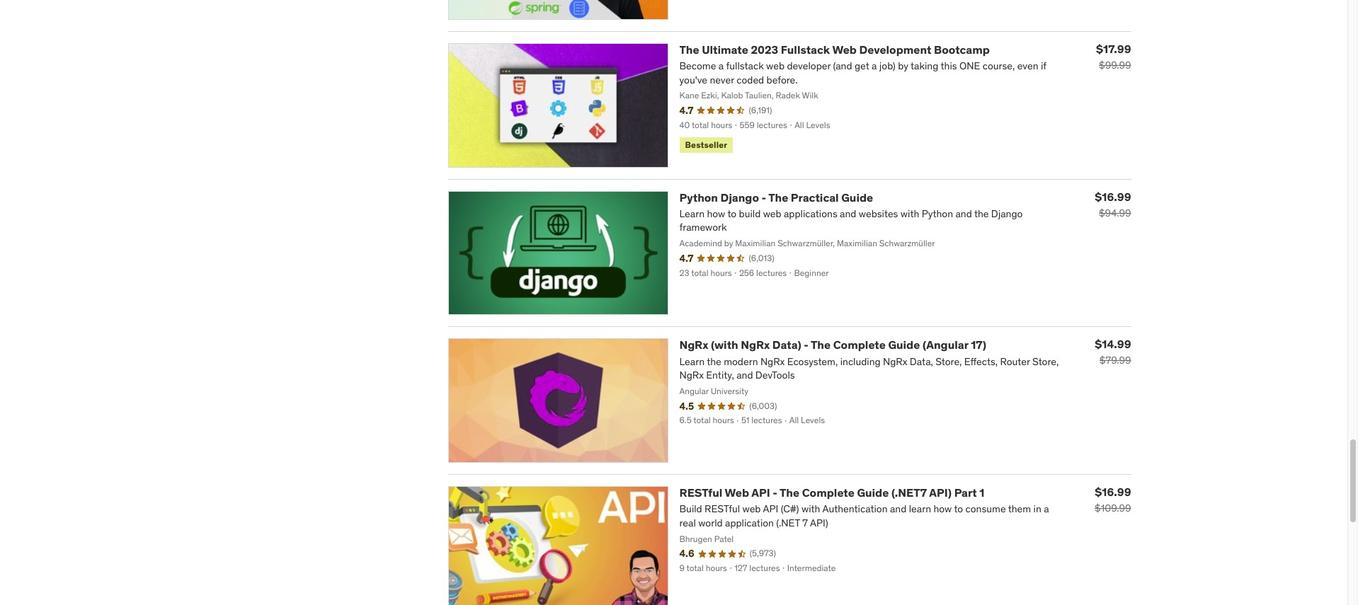 Task type: describe. For each thing, give the bounding box(es) containing it.
$16.99 for restful web api - the complete guide (.net7  api) part 1
[[1095, 485, 1131, 499]]

$109.99
[[1095, 502, 1131, 515]]

$17.99 $99.99
[[1096, 42, 1131, 71]]

development
[[859, 42, 931, 57]]

(angular
[[923, 338, 968, 352]]

ngrx (with ngrx data) - the complete guide (angular 17) link
[[679, 338, 986, 352]]

the ultimate 2023 fullstack web development bootcamp
[[679, 42, 990, 57]]

$14.99
[[1095, 337, 1131, 352]]

2 ngrx from the left
[[741, 338, 770, 352]]

the right web api
[[780, 486, 799, 500]]

1 ngrx from the left
[[679, 338, 708, 352]]

the left practical
[[768, 190, 788, 204]]

the right data)
[[811, 338, 831, 352]]

django
[[721, 190, 759, 204]]

bootcamp
[[934, 42, 990, 57]]

the left ultimate
[[679, 42, 699, 57]]

1 vertical spatial -
[[804, 338, 809, 352]]

api)
[[929, 486, 952, 500]]

$99.99
[[1099, 59, 1131, 71]]

0 vertical spatial complete
[[833, 338, 886, 352]]

- for practical
[[762, 190, 766, 204]]

restful web api - the complete guide (.net7  api) part 1 link
[[679, 486, 985, 500]]



Task type: vqa. For each thing, say whether or not it's contained in the screenshot.
Code:
no



Task type: locate. For each thing, give the bounding box(es) containing it.
restful web api - the complete guide (.net7  api) part 1
[[679, 486, 985, 500]]

$16.99 $94.99
[[1095, 190, 1131, 219]]

$94.99
[[1099, 207, 1131, 219]]

1
[[980, 486, 985, 500]]

ultimate
[[702, 42, 748, 57]]

python
[[679, 190, 718, 204]]

$16.99 inside $16.99 $109.99
[[1095, 485, 1131, 499]]

guide
[[841, 190, 873, 204], [888, 338, 920, 352], [857, 486, 889, 500]]

web
[[832, 42, 857, 57]]

fullstack
[[781, 42, 830, 57]]

ngrx (with ngrx data) - the complete guide (angular 17)
[[679, 338, 986, 352]]

$17.99
[[1096, 42, 1131, 56]]

part
[[954, 486, 977, 500]]

guide left (angular
[[888, 338, 920, 352]]

- right web api
[[773, 486, 777, 500]]

the ultimate 2023 fullstack web development bootcamp link
[[679, 42, 990, 57]]

complete
[[833, 338, 886, 352], [802, 486, 855, 500]]

$16.99 up the $109.99
[[1095, 485, 1131, 499]]

$79.99
[[1100, 354, 1131, 367]]

2023
[[751, 42, 778, 57]]

2 horizontal spatial -
[[804, 338, 809, 352]]

1 horizontal spatial ngrx
[[741, 338, 770, 352]]

2 vertical spatial -
[[773, 486, 777, 500]]

$16.99 for python django - the practical guide
[[1095, 190, 1131, 204]]

0 horizontal spatial ngrx
[[679, 338, 708, 352]]

1 vertical spatial guide
[[888, 338, 920, 352]]

data)
[[772, 338, 801, 352]]

- right "django"
[[762, 190, 766, 204]]

- for complete
[[773, 486, 777, 500]]

$16.99
[[1095, 190, 1131, 204], [1095, 485, 1131, 499]]

restful
[[679, 486, 722, 500]]

1 $16.99 from the top
[[1095, 190, 1131, 204]]

guide left (.net7
[[857, 486, 889, 500]]

the
[[679, 42, 699, 57], [768, 190, 788, 204], [811, 338, 831, 352], [780, 486, 799, 500]]

ngrx right (with
[[741, 338, 770, 352]]

guide right practical
[[841, 190, 873, 204]]

- right data)
[[804, 338, 809, 352]]

(.net7
[[891, 486, 927, 500]]

practical
[[791, 190, 839, 204]]

$14.99 $79.99
[[1095, 337, 1131, 367]]

(with
[[711, 338, 738, 352]]

0 horizontal spatial -
[[762, 190, 766, 204]]

17)
[[971, 338, 986, 352]]

$16.99 $109.99
[[1095, 485, 1131, 515]]

ngrx
[[679, 338, 708, 352], [741, 338, 770, 352]]

ngrx left (with
[[679, 338, 708, 352]]

$16.99 up $94.99
[[1095, 190, 1131, 204]]

0 vertical spatial -
[[762, 190, 766, 204]]

2 vertical spatial guide
[[857, 486, 889, 500]]

2 $16.99 from the top
[[1095, 485, 1131, 499]]

guide for practical
[[841, 190, 873, 204]]

1 horizontal spatial -
[[773, 486, 777, 500]]

0 vertical spatial $16.99
[[1095, 190, 1131, 204]]

guide for complete
[[857, 486, 889, 500]]

web api
[[725, 486, 770, 500]]

python django - the practical guide
[[679, 190, 873, 204]]

python django - the practical guide link
[[679, 190, 873, 204]]

1 vertical spatial $16.99
[[1095, 485, 1131, 499]]

0 vertical spatial guide
[[841, 190, 873, 204]]

-
[[762, 190, 766, 204], [804, 338, 809, 352], [773, 486, 777, 500]]

1 vertical spatial complete
[[802, 486, 855, 500]]



